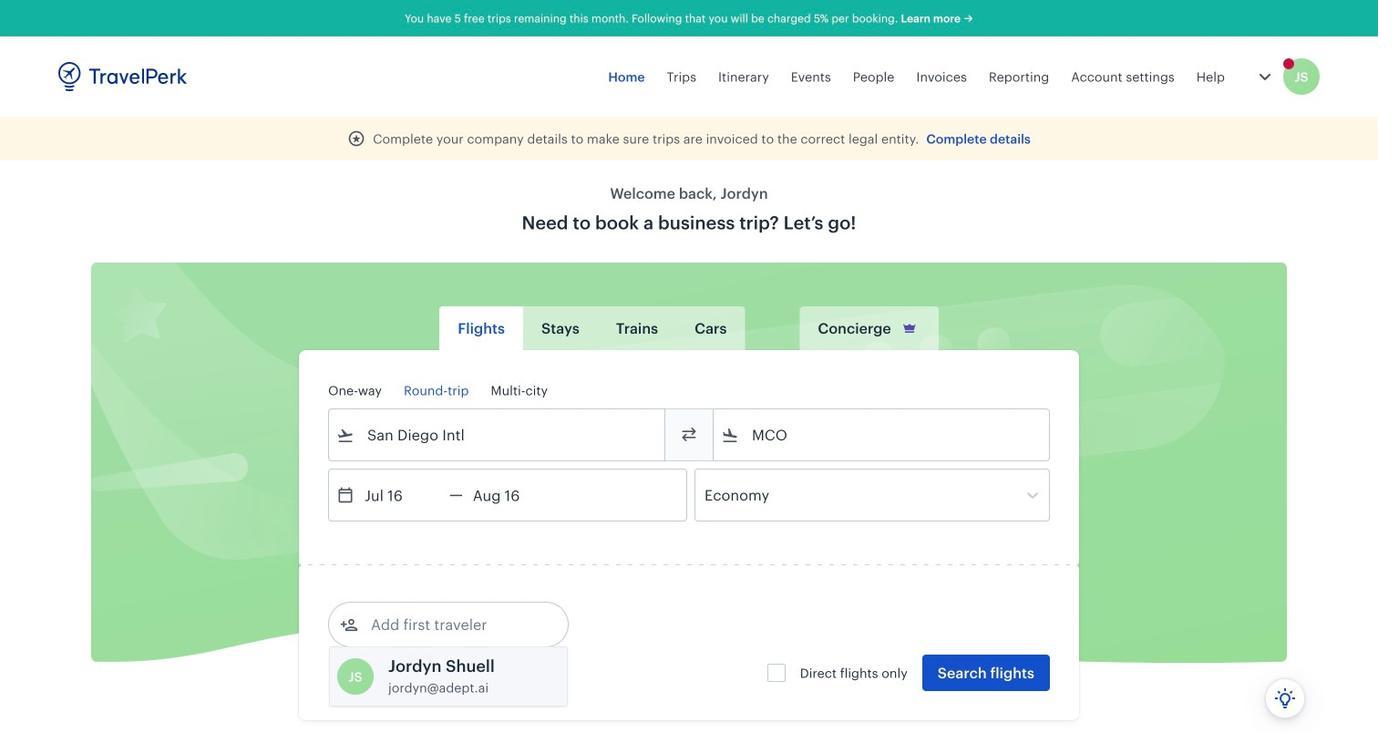 Task type: describe. For each thing, give the bounding box(es) containing it.
To search field
[[740, 420, 1026, 450]]

From search field
[[355, 420, 641, 450]]

Return text field
[[463, 470, 558, 521]]



Task type: locate. For each thing, give the bounding box(es) containing it.
Add first traveler search field
[[358, 610, 548, 639]]

Depart text field
[[355, 470, 450, 521]]



